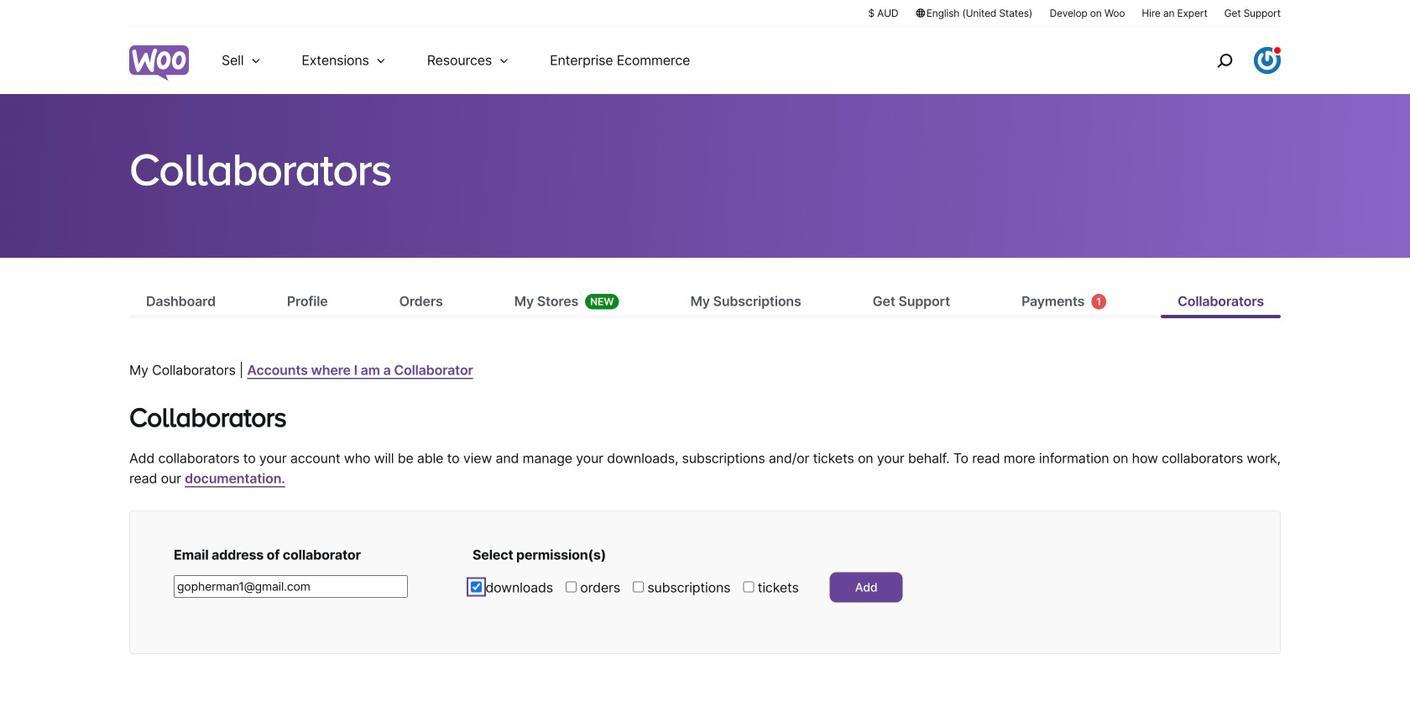 Task type: locate. For each thing, give the bounding box(es) containing it.
search image
[[1212, 47, 1239, 74]]

None checkbox
[[633, 582, 644, 592], [744, 582, 754, 592], [633, 582, 644, 592], [744, 582, 754, 592]]

None checkbox
[[471, 582, 482, 592], [566, 582, 577, 592], [471, 582, 482, 592], [566, 582, 577, 592]]

open account menu image
[[1255, 47, 1282, 74]]

service navigation menu element
[[1182, 33, 1282, 88]]



Task type: vqa. For each thing, say whether or not it's contained in the screenshot.
Search extensions search field
no



